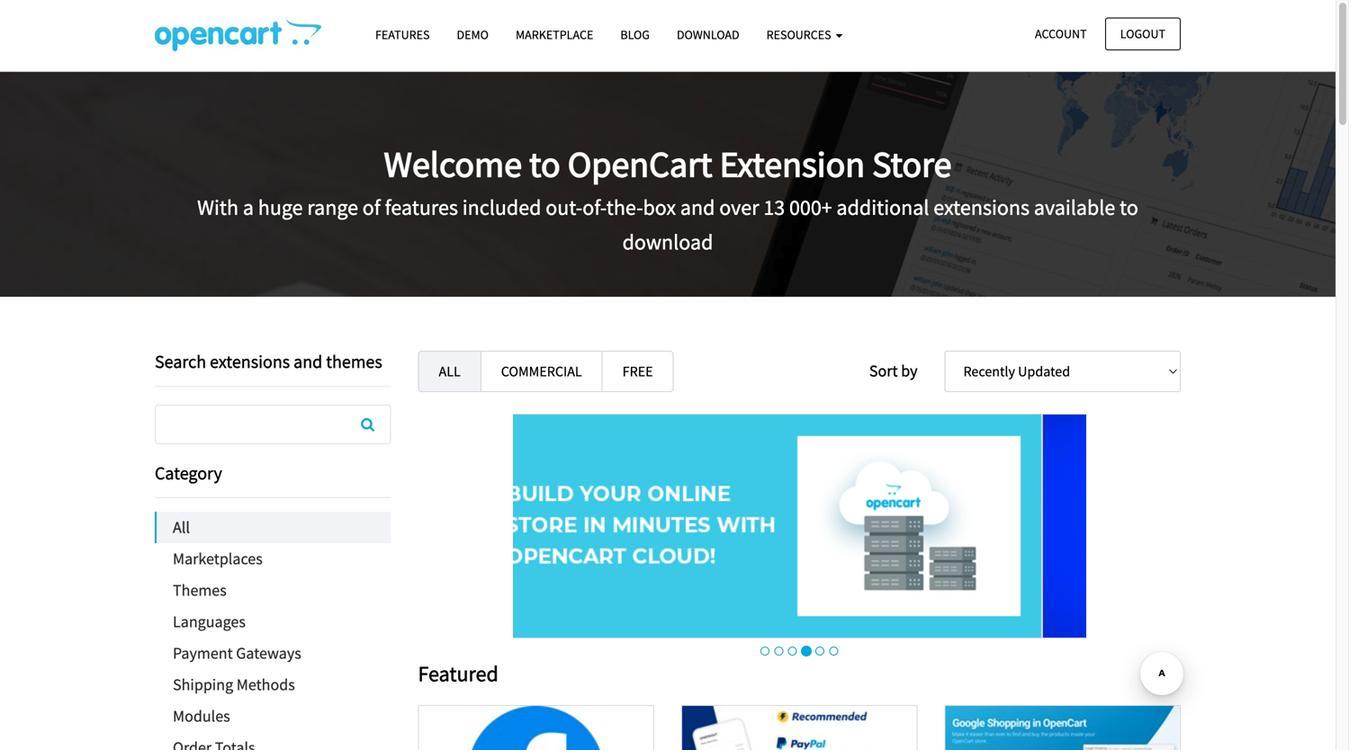 Task type: locate. For each thing, give the bounding box(es) containing it.
razorpay (opencart 4.x.x) image
[[994, 414, 1349, 639]]

1 horizontal spatial and
[[680, 194, 715, 221]]

features
[[385, 194, 458, 221]]

resources link
[[753, 19, 856, 51]]

13
[[764, 194, 785, 221]]

blog
[[620, 27, 650, 43]]

all for commercial
[[439, 363, 461, 381]]

demo
[[457, 27, 489, 43]]

all link for commercial
[[418, 351, 481, 392]]

all link for marketplaces
[[157, 512, 391, 544]]

1 horizontal spatial extensions
[[934, 194, 1030, 221]]

1 horizontal spatial to
[[1120, 194, 1139, 221]]

box
[[643, 194, 676, 221]]

1 horizontal spatial all link
[[418, 351, 481, 392]]

and
[[680, 194, 715, 221], [294, 351, 322, 373]]

1 vertical spatial extensions
[[210, 351, 290, 373]]

a
[[243, 194, 254, 221]]

and right box
[[680, 194, 715, 221]]

search
[[155, 351, 206, 373]]

blog link
[[607, 19, 663, 51]]

extensions down 'store'
[[934, 194, 1030, 221]]

extensions
[[934, 194, 1030, 221], [210, 351, 290, 373]]

1 vertical spatial all link
[[157, 512, 391, 544]]

0 horizontal spatial all
[[173, 518, 190, 538]]

0 horizontal spatial all link
[[157, 512, 391, 544]]

all link
[[418, 351, 481, 392], [157, 512, 391, 544]]

None text field
[[156, 406, 390, 444]]

0 horizontal spatial to
[[529, 142, 561, 187]]

to right available at right
[[1120, 194, 1139, 221]]

google shopping for opencart image
[[946, 706, 1180, 751]]

all
[[439, 363, 461, 381], [173, 518, 190, 538]]

resources
[[767, 27, 834, 43]]

0 horizontal spatial and
[[294, 351, 322, 373]]

0 vertical spatial extensions
[[934, 194, 1030, 221]]

marketplaces
[[173, 549, 263, 569]]

the-
[[606, 194, 643, 221]]

of-
[[583, 194, 606, 221]]

facebook for opencart image
[[419, 706, 653, 751]]

of
[[363, 194, 381, 221]]

download link
[[663, 19, 753, 51]]

1 horizontal spatial all
[[439, 363, 461, 381]]

to
[[529, 142, 561, 187], [1120, 194, 1139, 221]]

and left themes on the left top of the page
[[294, 351, 322, 373]]

all for marketplaces
[[173, 518, 190, 538]]

marketplaces link
[[155, 544, 391, 575]]

sort by
[[869, 361, 918, 381]]

and inside welcome to opencart extension store with a huge range of features included out-of-the-box and over 13 000+ additional extensions available to download
[[680, 194, 715, 221]]

extensions right search
[[210, 351, 290, 373]]

themes
[[173, 581, 227, 601]]

to up out-
[[529, 142, 561, 187]]

0 horizontal spatial extensions
[[210, 351, 290, 373]]

featured
[[418, 661, 499, 688]]

payment gateways link
[[155, 638, 391, 670]]

commercial
[[501, 363, 582, 381]]

1 vertical spatial and
[[294, 351, 322, 373]]

account
[[1035, 26, 1087, 42]]

0 vertical spatial all link
[[418, 351, 481, 392]]

logout link
[[1105, 18, 1181, 50]]

payment
[[173, 644, 233, 664]]

opencart extensions image
[[155, 19, 321, 51]]

0 vertical spatial and
[[680, 194, 715, 221]]

1 vertical spatial all
[[173, 518, 190, 538]]

0 vertical spatial all
[[439, 363, 461, 381]]

category
[[155, 462, 222, 485]]



Task type: describe. For each thing, give the bounding box(es) containing it.
sort
[[869, 361, 898, 381]]

commercial link
[[480, 351, 603, 392]]

gateways
[[236, 644, 301, 664]]

modules link
[[155, 701, 391, 733]]

features link
[[362, 19, 443, 51]]

welcome to opencart extension store with a huge range of features included out-of-the-box and over 13 000+ additional extensions available to download
[[197, 142, 1139, 256]]

free
[[623, 363, 653, 381]]

marketplace link
[[502, 19, 607, 51]]

by
[[901, 361, 918, 381]]

features
[[375, 27, 430, 43]]

out-
[[546, 194, 583, 221]]

over
[[719, 194, 759, 221]]

logout
[[1120, 26, 1166, 42]]

opencartcloud image
[[421, 414, 994, 639]]

shipping
[[173, 675, 233, 695]]

search extensions and themes
[[155, 351, 382, 373]]

with
[[197, 194, 239, 221]]

download
[[623, 229, 713, 256]]

included
[[462, 194, 541, 221]]

available
[[1034, 194, 1115, 221]]

marketplace
[[516, 27, 593, 43]]

welcome
[[384, 142, 522, 187]]

languages link
[[155, 607, 391, 638]]

paypal checkout integration image
[[683, 706, 917, 751]]

shipping methods
[[173, 675, 295, 695]]

modules
[[173, 707, 230, 727]]

huge
[[258, 194, 303, 221]]

extensions inside welcome to opencart extension store with a huge range of features included out-of-the-box and over 13 000+ additional extensions available to download
[[934, 194, 1030, 221]]

account link
[[1020, 18, 1102, 50]]

themes
[[326, 351, 382, 373]]

download
[[677, 27, 740, 43]]

languages
[[173, 612, 246, 632]]

themes link
[[155, 575, 391, 607]]

additional
[[837, 194, 929, 221]]

free link
[[602, 351, 674, 392]]

demo link
[[443, 19, 502, 51]]

range
[[307, 194, 358, 221]]

methods
[[237, 675, 295, 695]]

1 vertical spatial to
[[1120, 194, 1139, 221]]

search image
[[361, 418, 374, 432]]

0 vertical spatial to
[[529, 142, 561, 187]]

opencart
[[568, 142, 713, 187]]

payment gateways
[[173, 644, 301, 664]]

shipping methods link
[[155, 670, 391, 701]]

000+
[[789, 194, 832, 221]]

extension
[[720, 142, 865, 187]]

store
[[872, 142, 952, 187]]



Task type: vqa. For each thing, say whether or not it's contained in the screenshot.
EASY
no



